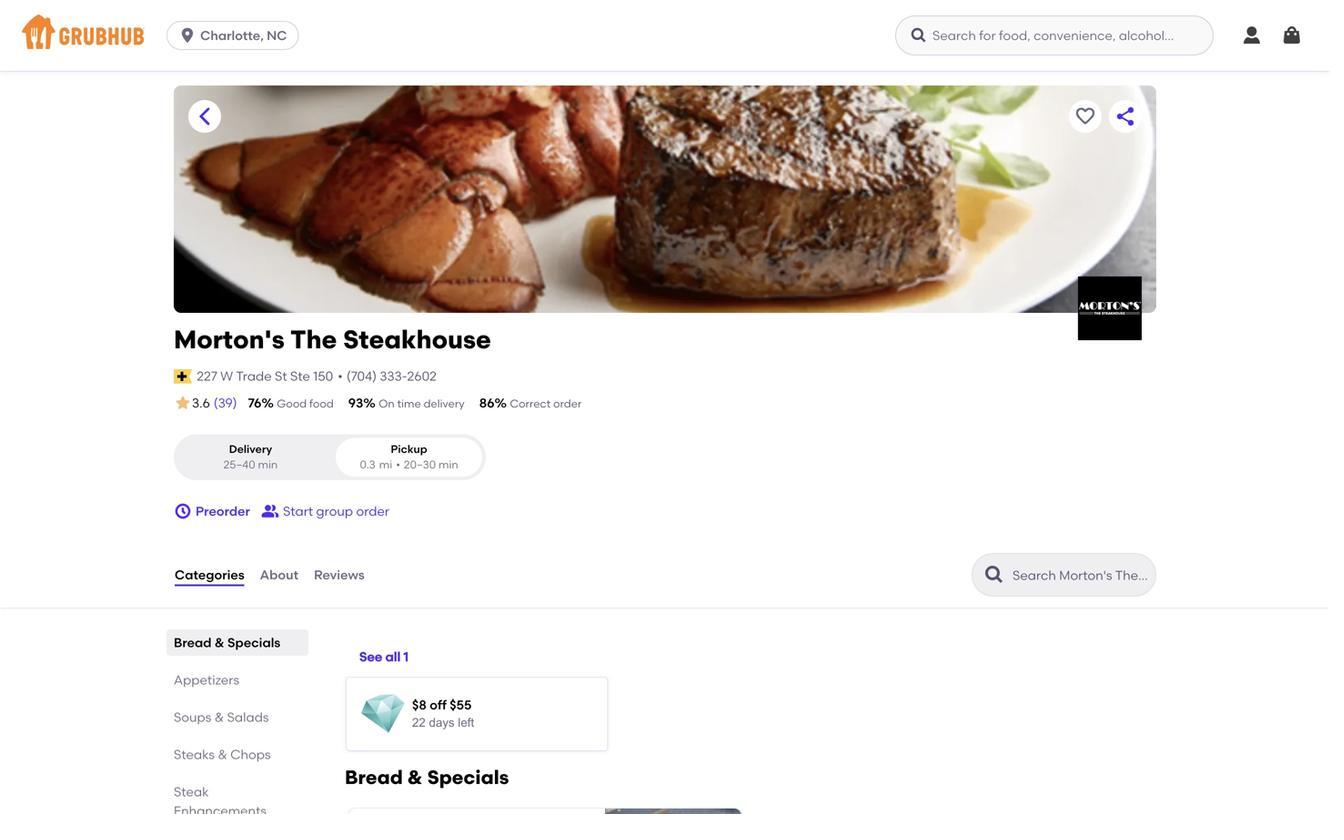 Task type: locate. For each thing, give the bounding box(es) containing it.
min inside delivery 25–40 min
[[258, 458, 278, 472]]

• right mi
[[396, 458, 400, 472]]

0 horizontal spatial specials
[[228, 635, 281, 651]]

specials up appetizers
[[228, 635, 281, 651]]

0 vertical spatial •
[[338, 369, 343, 384]]

1 vertical spatial bread & specials
[[345, 766, 509, 789]]

option group
[[174, 434, 486, 481]]

& left chops
[[218, 747, 227, 763]]

3.6
[[192, 395, 210, 411]]

0 vertical spatial bread & specials
[[174, 635, 281, 651]]

0 vertical spatial order
[[553, 397, 582, 410]]

227 w trade st ste 150
[[197, 369, 333, 384]]

svg image inside the charlotte, nc button
[[178, 26, 197, 45]]

333-
[[380, 369, 407, 384]]

all
[[386, 649, 401, 665]]

soups & salads
[[174, 710, 269, 725]]

svg image
[[1281, 25, 1303, 46], [910, 26, 928, 45]]

min inside pickup 0.3 mi • 20–30 min
[[439, 458, 458, 472]]

specials down left
[[427, 766, 509, 789]]

specials
[[228, 635, 281, 651], [427, 766, 509, 789]]

pickup 0.3 mi • 20–30 min
[[360, 443, 458, 472]]

group
[[316, 504, 353, 519]]

appetizers
[[174, 673, 239, 688]]

0 horizontal spatial bread
[[174, 635, 212, 651]]

order
[[553, 397, 582, 410], [356, 504, 390, 519]]

bread up appetizers
[[174, 635, 212, 651]]

svg image
[[1241, 25, 1263, 46], [178, 26, 197, 45], [174, 502, 192, 521]]

1 horizontal spatial order
[[553, 397, 582, 410]]

bread & specials down 22 in the left of the page
[[345, 766, 509, 789]]

subscription pass image
[[174, 369, 192, 384]]

food
[[309, 397, 334, 410]]

days
[[429, 716, 455, 730]]

good
[[277, 397, 307, 410]]

good food
[[277, 397, 334, 410]]

min right 20–30
[[439, 458, 458, 472]]

• right 150
[[338, 369, 343, 384]]

bread
[[174, 635, 212, 651], [345, 766, 403, 789]]

share icon image
[[1115, 106, 1137, 127]]

order right correct
[[553, 397, 582, 410]]

0 horizontal spatial •
[[338, 369, 343, 384]]

1 vertical spatial order
[[356, 504, 390, 519]]

1 horizontal spatial •
[[396, 458, 400, 472]]

trade
[[236, 369, 272, 384]]

1 horizontal spatial bread & specials
[[345, 766, 509, 789]]

1 vertical spatial •
[[396, 458, 400, 472]]

min
[[258, 458, 278, 472], [439, 458, 458, 472]]

morton's the steakhouse
[[174, 324, 491, 355]]

2 min from the left
[[439, 458, 458, 472]]

see all 1
[[359, 649, 409, 665]]

1
[[404, 649, 409, 665]]

1 min from the left
[[258, 458, 278, 472]]

steaks
[[174, 747, 215, 763]]

0 horizontal spatial min
[[258, 458, 278, 472]]

morton's
[[174, 324, 285, 355]]

on
[[379, 397, 395, 410]]

categories
[[175, 567, 244, 583]]

Search for food, convenience, alcohol... search field
[[895, 15, 1214, 56]]

svg image for preorder
[[174, 502, 192, 521]]

save this restaurant image
[[1075, 106, 1097, 127]]

93
[[348, 395, 363, 411]]

left
[[458, 716, 474, 730]]

order right group
[[356, 504, 390, 519]]

1 horizontal spatial min
[[439, 458, 458, 472]]

86
[[479, 395, 495, 411]]

1 vertical spatial specials
[[427, 766, 509, 789]]

bread down the rewards icon
[[345, 766, 403, 789]]

rewards image
[[361, 693, 405, 736]]

delivery
[[424, 397, 465, 410]]

people icon image
[[261, 502, 279, 521]]

bread & specials
[[174, 635, 281, 651], [345, 766, 509, 789]]

svg image for charlotte, nc
[[178, 26, 197, 45]]

soups
[[174, 710, 211, 725]]

227
[[197, 369, 217, 384]]

&
[[215, 635, 224, 651], [214, 710, 224, 725], [218, 747, 227, 763], [408, 766, 423, 789]]

227 w trade st ste 150 button
[[196, 366, 334, 387]]

Search Morton's The Steakhouse search field
[[1011, 567, 1150, 584]]

svg image inside "preorder" button
[[174, 502, 192, 521]]

1 vertical spatial bread
[[345, 766, 403, 789]]

0 vertical spatial specials
[[228, 635, 281, 651]]

chops
[[230, 747, 271, 763]]

0 vertical spatial bread
[[174, 635, 212, 651]]

(39)
[[214, 395, 237, 411]]

charlotte,
[[200, 28, 264, 43]]

bread & specials up appetizers
[[174, 635, 281, 651]]

0 horizontal spatial svg image
[[910, 26, 928, 45]]

$8
[[412, 698, 427, 713]]

•
[[338, 369, 343, 384], [396, 458, 400, 472]]

see all 1 button
[[359, 641, 409, 673]]

categories button
[[174, 542, 245, 608]]

steakhouse
[[343, 324, 491, 355]]

0 horizontal spatial order
[[356, 504, 390, 519]]

min down delivery
[[258, 458, 278, 472]]



Task type: vqa. For each thing, say whether or not it's contained in the screenshot.
6000
no



Task type: describe. For each thing, give the bounding box(es) containing it.
steaks & chops
[[174, 747, 271, 763]]

preorder button
[[174, 495, 250, 528]]

st
[[275, 369, 287, 384]]

mi
[[379, 458, 392, 472]]

on time delivery
[[379, 397, 465, 410]]

enhancements
[[174, 804, 267, 814]]

star icon image
[[174, 394, 192, 412]]

about
[[260, 567, 299, 583]]

• (704) 333-2602
[[338, 369, 437, 384]]

76
[[248, 395, 262, 411]]

$55
[[450, 698, 472, 713]]

• inside pickup 0.3 mi • 20–30 min
[[396, 458, 400, 472]]

20–30
[[404, 458, 436, 472]]

(704) 333-2602 button
[[347, 367, 437, 386]]

steak enhancements
[[174, 784, 267, 814]]

reviews
[[314, 567, 365, 583]]

22
[[412, 716, 426, 730]]

order inside button
[[356, 504, 390, 519]]

see
[[359, 649, 382, 665]]

nc
[[267, 28, 287, 43]]

ste
[[290, 369, 310, 384]]

1 horizontal spatial specials
[[427, 766, 509, 789]]

$8 off $55 22 days left
[[412, 698, 474, 730]]

w
[[220, 369, 233, 384]]

correct order
[[510, 397, 582, 410]]

about button
[[259, 542, 299, 608]]

option group containing delivery 25–40 min
[[174, 434, 486, 481]]

start
[[283, 504, 313, 519]]

off
[[430, 698, 447, 713]]

0 horizontal spatial bread & specials
[[174, 635, 281, 651]]

salads
[[227, 710, 269, 725]]

& right soups
[[214, 710, 224, 725]]

reviews button
[[313, 542, 366, 608]]

caret left icon image
[[194, 106, 216, 127]]

pickup
[[391, 443, 427, 456]]

(704)
[[347, 369, 377, 384]]

egg & onion loaf image
[[605, 809, 742, 814]]

delivery
[[229, 443, 272, 456]]

delivery 25–40 min
[[223, 443, 278, 472]]

1 horizontal spatial bread
[[345, 766, 403, 789]]

save this restaurant button
[[1069, 100, 1102, 133]]

charlotte, nc
[[200, 28, 287, 43]]

150
[[313, 369, 333, 384]]

the
[[290, 324, 337, 355]]

search icon image
[[984, 564, 1006, 586]]

main navigation navigation
[[0, 0, 1330, 71]]

steak
[[174, 784, 209, 800]]

0.3
[[360, 458, 376, 472]]

preorder
[[196, 504, 250, 519]]

correct
[[510, 397, 551, 410]]

start group order
[[283, 504, 390, 519]]

morton's the steakhouse logo image
[[1078, 277, 1142, 340]]

charlotte, nc button
[[167, 21, 306, 50]]

2602
[[407, 369, 437, 384]]

time
[[397, 397, 421, 410]]

1 horizontal spatial svg image
[[1281, 25, 1303, 46]]

25–40
[[223, 458, 255, 472]]

& up appetizers
[[215, 635, 224, 651]]

start group order button
[[261, 495, 390, 528]]

& down 22 in the left of the page
[[408, 766, 423, 789]]



